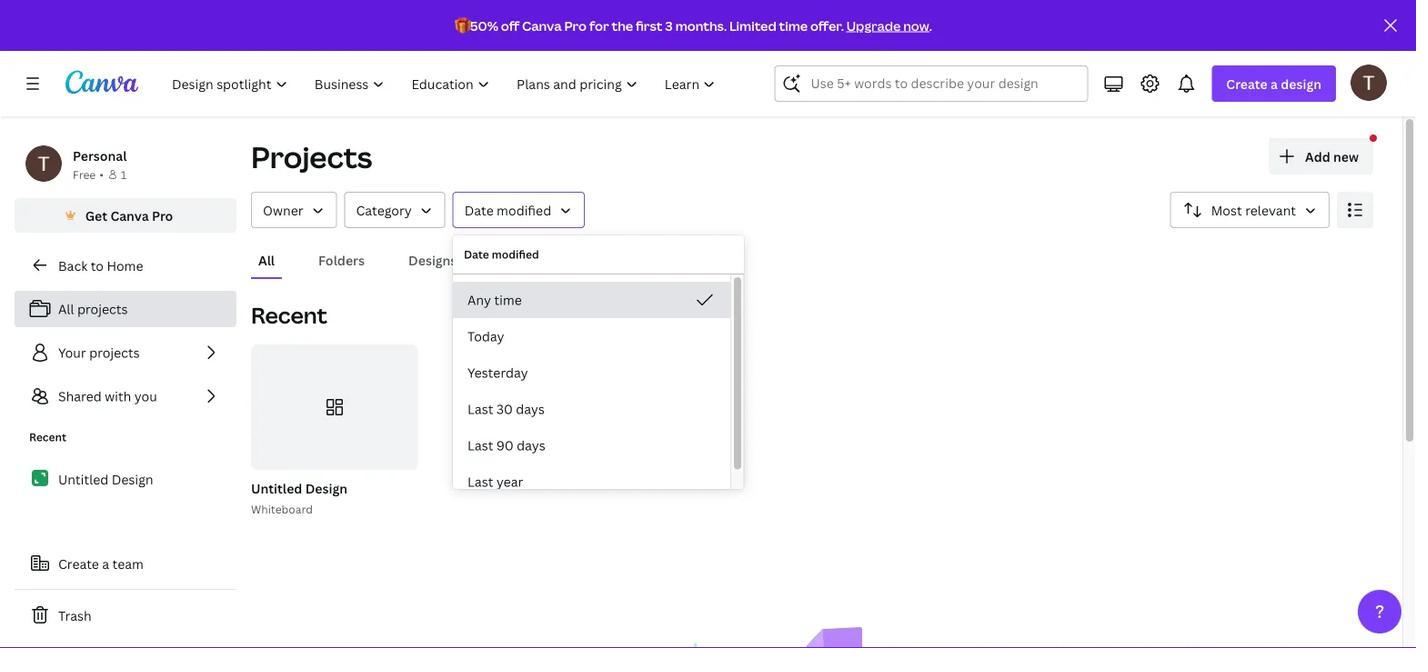 Task type: locate. For each thing, give the bounding box(es) containing it.
create left design
[[1227, 75, 1268, 92]]

50%
[[470, 17, 499, 34]]

1 horizontal spatial time
[[779, 17, 808, 34]]

0 vertical spatial canva
[[522, 17, 562, 34]]

a inside button
[[102, 556, 109, 573]]

1 vertical spatial projects
[[89, 344, 140, 362]]

1 vertical spatial date
[[464, 247, 489, 262]]

days right 90
[[517, 437, 546, 455]]

0 vertical spatial date modified
[[465, 202, 552, 219]]

date right designs
[[464, 247, 489, 262]]

0 vertical spatial date
[[465, 202, 494, 219]]

1 vertical spatial all
[[58, 301, 74, 318]]

0 vertical spatial create
[[1227, 75, 1268, 92]]

pro inside button
[[152, 207, 173, 224]]

get
[[85, 207, 107, 224]]

to
[[91, 257, 104, 274]]

date up images button
[[465, 202, 494, 219]]

you
[[134, 388, 157, 405]]

folders
[[319, 252, 365, 269]]

1 vertical spatial pro
[[152, 207, 173, 224]]

off
[[501, 17, 520, 34]]

2 last from the top
[[468, 437, 494, 455]]

untitled for untitled design whiteboard
[[251, 480, 302, 497]]

0 horizontal spatial recent
[[29, 430, 66, 445]]

shared with you link
[[15, 379, 237, 415]]

0 horizontal spatial time
[[494, 292, 522, 309]]

🎁 50% off canva pro for the first 3 months. limited time offer. upgrade now .
[[455, 17, 933, 34]]

days right 30
[[516, 401, 545, 418]]

0 vertical spatial a
[[1271, 75, 1279, 92]]

design for untitled design whiteboard
[[305, 480, 348, 497]]

today option
[[453, 318, 731, 355]]

1
[[121, 167, 127, 182]]

0 vertical spatial time
[[779, 17, 808, 34]]

1 vertical spatial a
[[102, 556, 109, 573]]

1 horizontal spatial all
[[258, 252, 275, 269]]

0 vertical spatial projects
[[77, 301, 128, 318]]

1 vertical spatial date modified
[[464, 247, 539, 262]]

a left design
[[1271, 75, 1279, 92]]

design inside untitled design link
[[112, 471, 153, 488]]

1 vertical spatial last
[[468, 437, 494, 455]]

last left 90
[[468, 437, 494, 455]]

for
[[590, 17, 609, 34]]

0 horizontal spatial canva
[[110, 207, 149, 224]]

limited
[[730, 17, 777, 34]]

date modified
[[465, 202, 552, 219], [464, 247, 539, 262]]

time inside any time button
[[494, 292, 522, 309]]

team
[[112, 556, 144, 573]]

1 vertical spatial create
[[58, 556, 99, 573]]

time
[[779, 17, 808, 34], [494, 292, 522, 309]]

0 vertical spatial modified
[[497, 202, 552, 219]]

time right any at left top
[[494, 292, 522, 309]]

last for last year
[[468, 474, 494, 491]]

.
[[930, 17, 933, 34]]

date
[[465, 202, 494, 219], [464, 247, 489, 262]]

1 vertical spatial days
[[517, 437, 546, 455]]

date modified inside "date modified" button
[[465, 202, 552, 219]]

90
[[497, 437, 514, 455]]

projects right your
[[89, 344, 140, 362]]

owner
[[263, 202, 303, 219]]

create a team button
[[15, 546, 237, 582]]

date inside button
[[465, 202, 494, 219]]

None search field
[[775, 66, 1089, 102]]

1 horizontal spatial untitled
[[251, 480, 302, 497]]

list box containing any time
[[453, 282, 731, 500]]

category
[[356, 202, 412, 219]]

add new button
[[1269, 138, 1374, 175]]

create for create a design
[[1227, 75, 1268, 92]]

trash
[[58, 607, 92, 625]]

1 horizontal spatial a
[[1271, 75, 1279, 92]]

all inside button
[[258, 252, 275, 269]]

your projects link
[[15, 335, 237, 371]]

create
[[1227, 75, 1268, 92], [58, 556, 99, 573]]

1 vertical spatial canva
[[110, 207, 149, 224]]

last left year
[[468, 474, 494, 491]]

any time
[[468, 292, 522, 309]]

canva right off
[[522, 17, 562, 34]]

with
[[105, 388, 131, 405]]

days inside option
[[517, 437, 546, 455]]

list containing all projects
[[15, 291, 237, 415]]

design down shared with you 'link' at the bottom left of the page
[[112, 471, 153, 488]]

date modified up any time
[[464, 247, 539, 262]]

free
[[73, 167, 96, 182]]

untitled down shared
[[58, 471, 109, 488]]

design inside untitled design whiteboard
[[305, 480, 348, 497]]

0 horizontal spatial create
[[58, 556, 99, 573]]

3 last from the top
[[468, 474, 494, 491]]

2 vertical spatial last
[[468, 474, 494, 491]]

0 horizontal spatial untitled
[[58, 471, 109, 488]]

last inside 'option'
[[468, 401, 494, 418]]

create for create a team
[[58, 556, 99, 573]]

get canva pro button
[[15, 198, 237, 233]]

untitled
[[58, 471, 109, 488], [251, 480, 302, 497]]

last year button
[[453, 464, 731, 500]]

a left the team
[[102, 556, 109, 573]]

all projects
[[58, 301, 128, 318]]

untitled design
[[58, 471, 153, 488]]

date modified up images button
[[465, 202, 552, 219]]

add
[[1306, 148, 1331, 165]]

1 horizontal spatial create
[[1227, 75, 1268, 92]]

projects
[[77, 301, 128, 318], [89, 344, 140, 362]]

canva
[[522, 17, 562, 34], [110, 207, 149, 224]]

untitled up "whiteboard"
[[251, 480, 302, 497]]

0 horizontal spatial pro
[[152, 207, 173, 224]]

Owner button
[[251, 192, 337, 228]]

projects down "back to home"
[[77, 301, 128, 318]]

design
[[112, 471, 153, 488], [305, 480, 348, 497]]

canva right get
[[110, 207, 149, 224]]

0 vertical spatial all
[[258, 252, 275, 269]]

projects for your projects
[[89, 344, 140, 362]]

personal
[[73, 147, 127, 164]]

list box
[[453, 282, 731, 500]]

all down owner
[[258, 252, 275, 269]]

create inside dropdown button
[[1227, 75, 1268, 92]]

relevant
[[1246, 202, 1297, 219]]

new
[[1334, 148, 1360, 165]]

0 horizontal spatial design
[[112, 471, 153, 488]]

recent down shared
[[29, 430, 66, 445]]

a for team
[[102, 556, 109, 573]]

home
[[107, 257, 143, 274]]

a
[[1271, 75, 1279, 92], [102, 556, 109, 573]]

design
[[1282, 75, 1322, 92]]

first
[[636, 17, 663, 34]]

pro left for at the left top of page
[[565, 17, 587, 34]]

recent down all button
[[251, 301, 327, 330]]

0 horizontal spatial a
[[102, 556, 109, 573]]

days
[[516, 401, 545, 418], [517, 437, 546, 455]]

all up your
[[58, 301, 74, 318]]

1 vertical spatial time
[[494, 292, 522, 309]]

1 vertical spatial recent
[[29, 430, 66, 445]]

1 horizontal spatial canva
[[522, 17, 562, 34]]

top level navigation element
[[160, 66, 731, 102]]

0 vertical spatial pro
[[565, 17, 587, 34]]

modified
[[497, 202, 552, 219], [492, 247, 539, 262]]

Sort by button
[[1171, 192, 1330, 228]]

1 horizontal spatial design
[[305, 480, 348, 497]]

upgrade now button
[[847, 17, 930, 34]]

your projects
[[58, 344, 140, 362]]

days inside 'option'
[[516, 401, 545, 418]]

a inside dropdown button
[[1271, 75, 1279, 92]]

recent
[[251, 301, 327, 330], [29, 430, 66, 445]]

list
[[15, 291, 237, 415]]

a for design
[[1271, 75, 1279, 92]]

modified up images
[[497, 202, 552, 219]]

untitled for untitled design
[[58, 471, 109, 488]]

Category button
[[344, 192, 446, 228]]

last
[[468, 401, 494, 418], [468, 437, 494, 455], [468, 474, 494, 491]]

1 vertical spatial modified
[[492, 247, 539, 262]]

1 date from the top
[[465, 202, 494, 219]]

1 last from the top
[[468, 401, 494, 418]]

create inside button
[[58, 556, 99, 573]]

all projects link
[[15, 291, 237, 328]]

pro up back to home link
[[152, 207, 173, 224]]

untitled inside untitled design whiteboard
[[251, 480, 302, 497]]

0 vertical spatial days
[[516, 401, 545, 418]]

pro
[[565, 17, 587, 34], [152, 207, 173, 224]]

create a design
[[1227, 75, 1322, 92]]

modified inside button
[[497, 202, 552, 219]]

1 date modified from the top
[[465, 202, 552, 219]]

offer.
[[811, 17, 844, 34]]

all
[[258, 252, 275, 269], [58, 301, 74, 318]]

time left offer.
[[779, 17, 808, 34]]

0 vertical spatial last
[[468, 401, 494, 418]]

modified down "date modified" button on the left of the page
[[492, 247, 539, 262]]

1 horizontal spatial recent
[[251, 301, 327, 330]]

last left 30
[[468, 401, 494, 418]]

design up "whiteboard"
[[305, 480, 348, 497]]

yesterday
[[468, 364, 528, 382]]

0 horizontal spatial all
[[58, 301, 74, 318]]

3
[[666, 17, 673, 34]]

projects
[[251, 137, 373, 177]]

images button
[[494, 243, 552, 278]]

create left the team
[[58, 556, 99, 573]]



Task type: describe. For each thing, give the bounding box(es) containing it.
canva inside button
[[110, 207, 149, 224]]

today button
[[453, 318, 731, 355]]

Search search field
[[811, 66, 1052, 101]]

most relevant
[[1212, 202, 1297, 219]]

shared with you
[[58, 388, 157, 405]]

any time button
[[453, 282, 731, 318]]

designs
[[409, 252, 457, 269]]

•
[[99, 167, 104, 182]]

all for all projects
[[58, 301, 74, 318]]

your
[[58, 344, 86, 362]]

upgrade
[[847, 17, 901, 34]]

terry turtle image
[[1351, 64, 1388, 101]]

year
[[497, 474, 524, 491]]

projects for all projects
[[77, 301, 128, 318]]

days for last 30 days
[[516, 401, 545, 418]]

create a team
[[58, 556, 144, 573]]

all for all
[[258, 252, 275, 269]]

2 date from the top
[[464, 247, 489, 262]]

2 date modified from the top
[[464, 247, 539, 262]]

last for last 90 days
[[468, 437, 494, 455]]

last 30 days option
[[453, 391, 731, 428]]

shared
[[58, 388, 102, 405]]

the
[[612, 17, 633, 34]]

trash link
[[15, 598, 237, 634]]

now
[[904, 17, 930, 34]]

last 90 days option
[[453, 428, 731, 464]]

0 vertical spatial recent
[[251, 301, 327, 330]]

last 30 days button
[[453, 391, 731, 428]]

designs button
[[401, 243, 464, 278]]

days for last 90 days
[[517, 437, 546, 455]]

last 90 days
[[468, 437, 546, 455]]

🎁
[[455, 17, 468, 34]]

untitled design link
[[15, 460, 237, 499]]

1 horizontal spatial pro
[[565, 17, 587, 34]]

today
[[468, 328, 505, 345]]

last 30 days
[[468, 401, 545, 418]]

yesterday button
[[453, 355, 731, 391]]

get canva pro
[[85, 207, 173, 224]]

30
[[497, 401, 513, 418]]

last 90 days button
[[453, 428, 731, 464]]

images
[[501, 252, 545, 269]]

last for last 30 days
[[468, 401, 494, 418]]

back to home link
[[15, 248, 237, 284]]

Date modified button
[[453, 192, 585, 228]]

design for untitled design
[[112, 471, 153, 488]]

folders button
[[311, 243, 372, 278]]

create a design button
[[1212, 66, 1337, 102]]

back to home
[[58, 257, 143, 274]]

untitled design button
[[251, 478, 348, 500]]

add new
[[1306, 148, 1360, 165]]

all button
[[251, 243, 282, 278]]

any time option
[[453, 282, 731, 318]]

untitled design whiteboard
[[251, 480, 348, 517]]

months.
[[676, 17, 727, 34]]

free •
[[73, 167, 104, 182]]

last year option
[[453, 464, 731, 500]]

any
[[468, 292, 491, 309]]

back
[[58, 257, 88, 274]]

most
[[1212, 202, 1243, 219]]

yesterday option
[[453, 355, 731, 391]]

whiteboard
[[251, 502, 313, 517]]

last year
[[468, 474, 524, 491]]



Task type: vqa. For each thing, say whether or not it's contained in the screenshot.
Create to the right
yes



